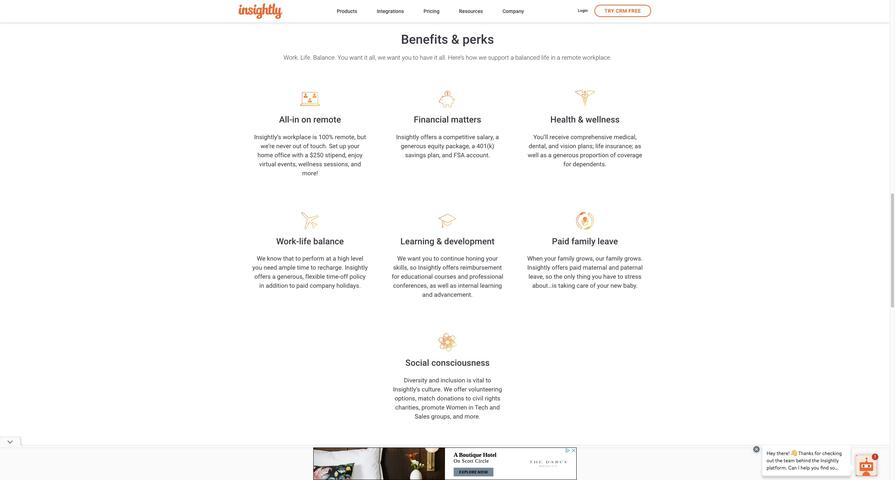 Task type: vqa. For each thing, say whether or not it's contained in the screenshot.
to within the We want you to continue honing your skills, so Insightly offers reimbursement for educational courses and professional conferences, as well as internal learning and advancement.
yes



Task type: locate. For each thing, give the bounding box(es) containing it.
perks
[[463, 32, 494, 47]]

of down insurance;
[[610, 152, 616, 159]]

1 horizontal spatial well
[[528, 152, 539, 159]]

so up 'educational'
[[410, 264, 417, 272]]

for
[[564, 161, 572, 168], [392, 273, 400, 281]]

1 horizontal spatial paid
[[570, 264, 582, 272]]

& for health
[[578, 115, 584, 125]]

we right how
[[479, 54, 487, 61]]

balanced
[[516, 54, 540, 61]]

1 vertical spatial wellness
[[298, 161, 322, 168]]

for down skills,
[[392, 273, 400, 281]]

1 horizontal spatial life
[[542, 54, 550, 61]]

1 vertical spatial so
[[546, 273, 552, 281]]

life inside you'll receive comprehensive medical, dental, and vision plans; life insurance; as well as a generous proportion of coverage for dependents.
[[596, 142, 604, 150]]

offers up equity
[[421, 133, 437, 141]]

paid inside 'we know that to perform at a high level you need ample time to recharge. insightly offers a generous, flexible time-off policy in addition to paid company holidays.'
[[297, 282, 308, 290]]

groups,
[[431, 413, 452, 421]]

stress
[[625, 273, 642, 281]]

remote up 100%
[[313, 115, 341, 125]]

that
[[283, 255, 294, 262]]

& up the here's at the top of page
[[451, 32, 460, 47]]

life up 'perform'
[[299, 237, 311, 247]]

insightly up leave,
[[528, 264, 551, 272]]

0 vertical spatial wellness
[[586, 115, 620, 125]]

2 horizontal spatial we
[[444, 386, 452, 393]]

in up more.
[[469, 404, 474, 411]]

we up donations
[[444, 386, 452, 393]]

1 vertical spatial paid
[[297, 282, 308, 290]]

life up proportion
[[596, 142, 604, 150]]

1 vertical spatial insightly's
[[393, 386, 420, 393]]

equity
[[428, 142, 445, 150]]

we inside the diversity and inclusion is vital to insightly's culture. we offer volunteering options, match donations to civil rights charities, promote women in tech and sales groups, and more.
[[444, 386, 452, 393]]

1 it from the left
[[364, 54, 368, 61]]

1 vertical spatial have
[[604, 273, 616, 281]]

and down the 'enjoy'
[[351, 161, 361, 168]]

to inside when your family grows, our family grows. insightly offers paid maternal and paternal leave, so the only thing you have to stress about…is taking care of your new baby.
[[618, 273, 623, 281]]

workplace.
[[583, 54, 612, 61]]

1 horizontal spatial generous
[[553, 152, 579, 159]]

1 horizontal spatial so
[[546, 273, 552, 281]]

of right care
[[590, 282, 596, 290]]

0 horizontal spatial is
[[313, 133, 317, 141]]

& right health
[[578, 115, 584, 125]]

maternal
[[583, 264, 607, 272]]

vital
[[473, 377, 484, 384]]

0 horizontal spatial so
[[410, 264, 417, 272]]

1 vertical spatial generous
[[553, 152, 579, 159]]

insightly down level
[[345, 264, 368, 272]]

generous,
[[277, 273, 304, 281]]

promote
[[422, 404, 445, 411]]

dependents.
[[573, 161, 607, 168]]

remote left workplace.
[[562, 54, 581, 61]]

and up internal
[[458, 273, 468, 281]]

1 horizontal spatial we
[[397, 255, 406, 262]]

only
[[564, 273, 575, 281]]

it left all.
[[434, 54, 438, 61]]

you inside we want you to continue honing your skills, so insightly offers reimbursement for educational courses and professional conferences, as well as internal learning and advancement.
[[423, 255, 432, 262]]

1 horizontal spatial insightly's
[[393, 386, 420, 393]]

to right that
[[296, 255, 301, 262]]

1 horizontal spatial is
[[467, 377, 472, 384]]

in
[[551, 54, 556, 61], [292, 115, 299, 125], [259, 282, 264, 290], [469, 404, 474, 411]]

events,
[[278, 161, 297, 168]]

1 vertical spatial life
[[596, 142, 604, 150]]

in inside the diversity and inclusion is vital to insightly's culture. we offer volunteering options, match donations to civil rights charities, promote women in tech and sales groups, and more.
[[469, 404, 474, 411]]

to down benefits
[[413, 54, 419, 61]]

paid inside when your family grows, our family grows. insightly offers paid maternal and paternal leave, so the only thing you have to stress about…is taking care of your new baby.
[[570, 264, 582, 272]]

a right with
[[305, 152, 308, 159]]

to down generous,
[[290, 282, 295, 290]]

women
[[446, 404, 467, 411]]

we up need
[[257, 255, 266, 262]]

resources
[[459, 8, 483, 14]]

1 horizontal spatial remote
[[562, 54, 581, 61]]

health & wellness
[[551, 115, 620, 125]]

0 vertical spatial generous
[[401, 142, 426, 150]]

it left all,
[[364, 54, 368, 61]]

0 horizontal spatial life
[[299, 237, 311, 247]]

insightly up 'educational'
[[418, 264, 441, 272]]

210706 careers benefits icon remote workplace image
[[287, 90, 334, 108]]

0 horizontal spatial of
[[303, 142, 309, 150]]

1 horizontal spatial want
[[387, 54, 401, 61]]

a down receive
[[548, 152, 552, 159]]

0 vertical spatial insightly's
[[254, 133, 281, 141]]

your up reimbursement
[[486, 255, 498, 262]]

your right when
[[545, 255, 556, 262]]

as
[[635, 142, 642, 150], [540, 152, 547, 159], [430, 282, 436, 290], [450, 282, 457, 290]]

1 horizontal spatial we
[[479, 54, 487, 61]]

remote,
[[335, 133, 356, 141]]

1 vertical spatial of
[[610, 152, 616, 159]]

in left addition
[[259, 282, 264, 290]]

offers inside when your family grows, our family grows. insightly offers paid maternal and paternal leave, so the only thing you have to stress about…is taking care of your new baby.
[[552, 264, 568, 272]]

work. life. balance. you want it all, we want you to have it all. here's how we support a balanced life in a remote workplace.
[[284, 54, 612, 61]]

offers inside insightly offers a competitive salary, a generous equity package, a 401(k) savings plan, and fsa account.
[[421, 133, 437, 141]]

and left fsa
[[442, 152, 452, 159]]

all-in on remote
[[279, 115, 341, 125]]

on
[[302, 115, 311, 125]]

0 vertical spatial paid
[[570, 264, 582, 272]]

more.
[[465, 413, 481, 421]]

generous down vision
[[553, 152, 579, 159]]

and inside when your family grows, our family grows. insightly offers paid maternal and paternal leave, so the only thing you have to stress about…is taking care of your new baby.
[[609, 264, 619, 272]]

we inside we want you to continue honing your skills, so insightly offers reimbursement for educational courses and professional conferences, as well as internal learning and advancement.
[[397, 255, 406, 262]]

2 vertical spatial &
[[437, 237, 442, 247]]

insightly
[[396, 133, 419, 141], [345, 264, 368, 272], [418, 264, 441, 272], [528, 264, 551, 272]]

0 horizontal spatial we
[[378, 54, 386, 61]]

insightly's
[[254, 133, 281, 141], [393, 386, 420, 393]]

to left continue
[[434, 255, 439, 262]]

rights
[[485, 395, 501, 402]]

coverage
[[618, 152, 643, 159]]

1 vertical spatial for
[[392, 273, 400, 281]]

0 horizontal spatial paid
[[297, 282, 308, 290]]

tech
[[475, 404, 488, 411]]

well down dental,
[[528, 152, 539, 159]]

want right 'you'
[[350, 54, 363, 61]]

1 vertical spatial well
[[438, 282, 449, 290]]

and left 'paternal'
[[609, 264, 619, 272]]

life
[[542, 54, 550, 61], [596, 142, 604, 150], [299, 237, 311, 247]]

so left the
[[546, 273, 552, 281]]

generous up savings
[[401, 142, 426, 150]]

offers down continue
[[443, 264, 459, 272]]

you inside 'we know that to perform at a high level you need ample time to recharge. insightly offers a generous, flexible time-off policy in addition to paid company holidays.'
[[252, 264, 262, 272]]

as up coverage
[[635, 142, 642, 150]]

civil
[[473, 395, 484, 402]]

2 we from the left
[[479, 54, 487, 61]]

insightly's workplace is 100% remote, but we're never out of touch. set up your home office with a $250 stipend, enjoy virtual events, wellness sessions, and more!
[[254, 133, 366, 177]]

medical,
[[614, 133, 637, 141]]

integrations
[[377, 8, 404, 14]]

offers up the
[[552, 264, 568, 272]]

0 vertical spatial so
[[410, 264, 417, 272]]

0 horizontal spatial well
[[438, 282, 449, 290]]

as down dental,
[[540, 152, 547, 159]]

0 horizontal spatial &
[[437, 237, 442, 247]]

grows,
[[576, 255, 594, 262]]

of right the out
[[303, 142, 309, 150]]

generous inside you'll receive comprehensive medical, dental, and vision plans; life insurance; as well as a generous proportion of coverage for dependents.
[[553, 152, 579, 159]]

so
[[410, 264, 417, 272], [546, 273, 552, 281]]

level
[[351, 255, 363, 262]]

1 horizontal spatial have
[[604, 273, 616, 281]]

remote
[[562, 54, 581, 61], [313, 115, 341, 125]]

up
[[339, 142, 346, 150]]

paid down generous,
[[297, 282, 308, 290]]

well
[[528, 152, 539, 159], [438, 282, 449, 290]]

plans;
[[578, 142, 594, 150]]

your inside insightly's workplace is 100% remote, but we're never out of touch. set up your home office with a $250 stipend, enjoy virtual events, wellness sessions, and more!
[[348, 142, 360, 150]]

1 horizontal spatial it
[[434, 54, 438, 61]]

development
[[444, 237, 495, 247]]

you'll receive comprehensive medical, dental, and vision plans; life insurance; as well as a generous proportion of coverage for dependents.
[[528, 133, 643, 168]]

0 horizontal spatial wellness
[[298, 161, 322, 168]]

leave,
[[529, 273, 544, 281]]

life.
[[301, 54, 312, 61]]

generous
[[401, 142, 426, 150], [553, 152, 579, 159]]

paid up only
[[570, 264, 582, 272]]

work-
[[276, 237, 299, 247]]

a up addition
[[272, 273, 276, 281]]

you down "maternal"
[[592, 273, 602, 281]]

2 horizontal spatial of
[[610, 152, 616, 159]]

for down vision
[[564, 161, 572, 168]]

with
[[292, 152, 304, 159]]

offers down need
[[255, 273, 271, 281]]

insightly's up we're
[[254, 133, 281, 141]]

& up continue
[[437, 237, 442, 247]]

have up "new"
[[604, 273, 616, 281]]

know
[[267, 255, 282, 262]]

well inside we want you to continue honing your skills, so insightly offers reimbursement for educational courses and professional conferences, as well as internal learning and advancement.
[[438, 282, 449, 290]]

well down the "courses"
[[438, 282, 449, 290]]

we up skills,
[[397, 255, 406, 262]]

a inside insightly's workplace is 100% remote, but we're never out of touch. set up your home office with a $250 stipend, enjoy virtual events, wellness sessions, and more!
[[305, 152, 308, 159]]

virtual
[[259, 161, 276, 168]]

1 we from the left
[[378, 54, 386, 61]]

insightly's up options,
[[393, 386, 420, 393]]

1 vertical spatial &
[[578, 115, 584, 125]]

have left all.
[[420, 54, 433, 61]]

you left need
[[252, 264, 262, 272]]

options,
[[395, 395, 417, 402]]

100%
[[319, 133, 334, 141]]

social
[[406, 358, 429, 369]]

have inside when your family grows, our family grows. insightly offers paid maternal and paternal leave, so the only thing you have to stress about…is taking care of your new baby.
[[604, 273, 616, 281]]

1 vertical spatial remote
[[313, 115, 341, 125]]

we for learning & development
[[397, 255, 406, 262]]

0 vertical spatial for
[[564, 161, 572, 168]]

2 it from the left
[[434, 54, 438, 61]]

touch.
[[310, 142, 328, 150]]

addition
[[266, 282, 288, 290]]

salary,
[[477, 133, 494, 141]]

1 horizontal spatial of
[[590, 282, 596, 290]]

we inside 'we know that to perform at a high level you need ample time to recharge. insightly offers a generous, flexible time-off policy in addition to paid company holidays.'
[[257, 255, 266, 262]]

free
[[629, 8, 641, 14]]

login link
[[578, 8, 588, 14]]

0 vertical spatial of
[[303, 142, 309, 150]]

0 horizontal spatial for
[[392, 273, 400, 281]]

insightly up savings
[[396, 133, 419, 141]]

you down learning
[[423, 255, 432, 262]]

our
[[596, 255, 605, 262]]

to up "new"
[[618, 273, 623, 281]]

wellness up comprehensive
[[586, 115, 620, 125]]

family up 'grows,'
[[572, 237, 596, 247]]

2 vertical spatial of
[[590, 282, 596, 290]]

1 horizontal spatial for
[[564, 161, 572, 168]]

210706 careers benefits icon parental leave image
[[562, 212, 609, 230]]

and down receive
[[549, 142, 559, 150]]

insightly's inside insightly's workplace is 100% remote, but we're never out of touch. set up your home office with a $250 stipend, enjoy virtual events, wellness sessions, and more!
[[254, 133, 281, 141]]

insurance;
[[606, 142, 634, 150]]

work.
[[284, 54, 299, 61]]

is inside the diversity and inclusion is vital to insightly's culture. we offer volunteering options, match donations to civil rights charities, promote women in tech and sales groups, and more.
[[467, 377, 472, 384]]

family right our on the bottom of the page
[[606, 255, 623, 262]]

2 horizontal spatial &
[[578, 115, 584, 125]]

we right all,
[[378, 54, 386, 61]]

$250
[[310, 152, 324, 159]]

is inside insightly's workplace is 100% remote, but we're never out of touch. set up your home office with a $250 stipend, enjoy virtual events, wellness sessions, and more!
[[313, 133, 317, 141]]

about…is
[[533, 282, 557, 290]]

want inside we want you to continue honing your skills, so insightly offers reimbursement for educational courses and professional conferences, as well as internal learning and advancement.
[[408, 255, 421, 262]]

package,
[[446, 142, 470, 150]]

210706 careers benefits icon work life balance image
[[287, 212, 334, 230]]

0 vertical spatial well
[[528, 152, 539, 159]]

comprehensive
[[571, 133, 613, 141]]

skills,
[[393, 264, 409, 272]]

2 horizontal spatial want
[[408, 255, 421, 262]]

account.
[[467, 152, 490, 159]]

your
[[348, 142, 360, 150], [486, 255, 498, 262], [545, 255, 556, 262], [597, 282, 609, 290]]

thing
[[577, 273, 591, 281]]

and inside you'll receive comprehensive medical, dental, and vision plans; life insurance; as well as a generous proportion of coverage for dependents.
[[549, 142, 559, 150]]

0 horizontal spatial have
[[420, 54, 433, 61]]

is up the touch.
[[313, 133, 317, 141]]

so inside we want you to continue honing your skills, so insightly offers reimbursement for educational courses and professional conferences, as well as internal learning and advancement.
[[410, 264, 417, 272]]

and down rights
[[490, 404, 500, 411]]

want up skills,
[[408, 255, 421, 262]]

210706 careers benefits icon health and wellness image
[[562, 90, 609, 108]]

0 vertical spatial &
[[451, 32, 460, 47]]

of inside when your family grows, our family grows. insightly offers paid maternal and paternal leave, so the only thing you have to stress about…is taking care of your new baby.
[[590, 282, 596, 290]]

2 horizontal spatial life
[[596, 142, 604, 150]]

is left vital
[[467, 377, 472, 384]]

0 horizontal spatial insightly's
[[254, 133, 281, 141]]

want right all,
[[387, 54, 401, 61]]

1 vertical spatial is
[[467, 377, 472, 384]]

& for learning
[[437, 237, 442, 247]]

the
[[554, 273, 563, 281]]

taking
[[559, 282, 575, 290]]

0 horizontal spatial we
[[257, 255, 266, 262]]

insightly inside when your family grows, our family grows. insightly offers paid maternal and paternal leave, so the only thing you have to stress about…is taking care of your new baby.
[[528, 264, 551, 272]]

0 horizontal spatial generous
[[401, 142, 426, 150]]

grows.
[[625, 255, 643, 262]]

your up the 'enjoy'
[[348, 142, 360, 150]]

time-
[[327, 273, 340, 281]]

wellness up more!
[[298, 161, 322, 168]]

0 vertical spatial is
[[313, 133, 317, 141]]

1 horizontal spatial &
[[451, 32, 460, 47]]

0 horizontal spatial it
[[364, 54, 368, 61]]

life right balanced
[[542, 54, 550, 61]]

your left "new"
[[597, 282, 609, 290]]



Task type: describe. For each thing, give the bounding box(es) containing it.
210706 careers benefits icon learning and development image
[[424, 212, 471, 230]]

family down paid
[[558, 255, 575, 262]]

as up advancement.
[[450, 282, 457, 290]]

0 vertical spatial have
[[420, 54, 433, 61]]

integrations link
[[377, 7, 404, 17]]

benefits
[[401, 32, 448, 47]]

we know that to perform at a high level you need ample time to recharge. insightly offers a generous, flexible time-off policy in addition to paid company holidays.
[[252, 255, 368, 290]]

learning
[[480, 282, 502, 290]]

consciousness
[[432, 358, 490, 369]]

a inside you'll receive comprehensive medical, dental, and vision plans; life insurance; as well as a generous proportion of coverage for dependents.
[[548, 152, 552, 159]]

learning
[[401, 237, 435, 247]]

conferences,
[[393, 282, 428, 290]]

paid
[[552, 237, 570, 247]]

& for benefits
[[451, 32, 460, 47]]

pricing link
[[424, 7, 440, 17]]

courses
[[435, 273, 456, 281]]

paternal
[[621, 264, 643, 272]]

fsa
[[454, 152, 465, 159]]

and inside insightly offers a competitive salary, a generous equity package, a 401(k) savings plan, and fsa account.
[[442, 152, 452, 159]]

you'll
[[534, 133, 548, 141]]

in right balanced
[[551, 54, 556, 61]]

home
[[258, 152, 273, 159]]

insightly inside insightly offers a competitive salary, a generous equity package, a 401(k) savings plan, and fsa account.
[[396, 133, 419, 141]]

financial
[[414, 115, 449, 125]]

to up volunteering
[[486, 377, 491, 384]]

diversity and inclusion is vital to insightly's culture. we offer volunteering options, match donations to civil rights charities, promote women in tech and sales groups, and more.
[[393, 377, 502, 421]]

a right salary,
[[496, 133, 499, 141]]

insightly's inside the diversity and inclusion is vital to insightly's culture. we offer volunteering options, match donations to civil rights charities, promote women in tech and sales groups, and more.
[[393, 386, 420, 393]]

but
[[357, 133, 366, 141]]

you down benefits
[[402, 54, 412, 61]]

as down the "courses"
[[430, 282, 436, 290]]

company
[[503, 8, 524, 14]]

enjoy
[[348, 152, 363, 159]]

office
[[275, 152, 290, 159]]

your inside we want you to continue honing your skills, so insightly offers reimbursement for educational courses and professional conferences, as well as internal learning and advancement.
[[486, 255, 498, 262]]

generous inside insightly offers a competitive salary, a generous equity package, a 401(k) savings plan, and fsa account.
[[401, 142, 426, 150]]

volunteering
[[469, 386, 502, 393]]

products link
[[337, 7, 357, 17]]

paid family leave
[[552, 237, 618, 247]]

and down conferences,
[[423, 291, 433, 299]]

flexible
[[305, 273, 325, 281]]

offer
[[454, 386, 467, 393]]

advancement.
[[434, 291, 473, 299]]

0 horizontal spatial want
[[350, 54, 363, 61]]

support
[[488, 54, 509, 61]]

to inside we want you to continue honing your skills, so insightly offers reimbursement for educational courses and professional conferences, as well as internal learning and advancement.
[[434, 255, 439, 262]]

all.
[[439, 54, 447, 61]]

at
[[326, 255, 331, 262]]

health
[[551, 115, 576, 125]]

to down 'perform'
[[311, 264, 316, 272]]

policy
[[350, 273, 366, 281]]

try crm free
[[605, 8, 641, 14]]

internal
[[458, 282, 479, 290]]

new
[[611, 282, 622, 290]]

and down women
[[453, 413, 463, 421]]

plan,
[[428, 152, 441, 159]]

in inside 'we know that to perform at a high level you need ample time to recharge. insightly offers a generous, flexible time-off policy in addition to paid company holidays.'
[[259, 282, 264, 290]]

insightly logo link
[[239, 3, 325, 19]]

perform
[[303, 255, 325, 262]]

in left on
[[292, 115, 299, 125]]

insightly offers a competitive salary, a generous equity package, a 401(k) savings plan, and fsa account.
[[396, 133, 499, 159]]

leave
[[598, 237, 618, 247]]

never
[[276, 142, 291, 150]]

when
[[528, 255, 543, 262]]

donations
[[437, 395, 464, 402]]

social consciousness
[[406, 358, 490, 369]]

reimbursement
[[461, 264, 502, 272]]

well inside you'll receive comprehensive medical, dental, and vision plans; life insurance; as well as a generous proportion of coverage for dependents.
[[528, 152, 539, 159]]

a up account.
[[472, 142, 475, 150]]

workplace
[[283, 133, 311, 141]]

and up culture.
[[429, 377, 439, 384]]

0 vertical spatial life
[[542, 54, 550, 61]]

savings
[[405, 152, 426, 159]]

all,
[[369, 54, 376, 61]]

offers inside we want you to continue honing your skills, so insightly offers reimbursement for educational courses and professional conferences, as well as internal learning and advancement.
[[443, 264, 459, 272]]

company
[[310, 282, 335, 290]]

so inside when your family grows, our family grows. insightly offers paid maternal and paternal leave, so the only thing you have to stress about…is taking care of your new baby.
[[546, 273, 552, 281]]

competitive
[[443, 133, 476, 141]]

time
[[297, 264, 309, 272]]

1 horizontal spatial wellness
[[586, 115, 620, 125]]

receive
[[550, 133, 569, 141]]

balance
[[313, 237, 344, 247]]

try crm free button
[[595, 5, 651, 17]]

recharge.
[[318, 264, 343, 272]]

to left civil
[[466, 395, 471, 402]]

insightly inside 'we know that to perform at a high level you need ample time to recharge. insightly offers a generous, flexible time-off policy in addition to paid company holidays.'
[[345, 264, 368, 272]]

0 vertical spatial remote
[[562, 54, 581, 61]]

here's
[[448, 54, 465, 61]]

for inside you'll receive comprehensive medical, dental, and vision plans; life insurance; as well as a generous proportion of coverage for dependents.
[[564, 161, 572, 168]]

of inside insightly's workplace is 100% remote, but we're never out of touch. set up your home office with a $250 stipend, enjoy virtual events, wellness sessions, and more!
[[303, 142, 309, 150]]

you inside when your family grows, our family grows. insightly offers paid maternal and paternal leave, so the only thing you have to stress about…is taking care of your new baby.
[[592, 273, 602, 281]]

a right 'support'
[[511, 54, 514, 61]]

a right at
[[333, 255, 336, 262]]

financial matters
[[414, 115, 481, 125]]

care
[[577, 282, 589, 290]]

insightly inside we want you to continue honing your skills, so insightly offers reimbursement for educational courses and professional conferences, as well as internal learning and advancement.
[[418, 264, 441, 272]]

when your family grows, our family grows. insightly offers paid maternal and paternal leave, so the only thing you have to stress about…is taking care of your new baby.
[[528, 255, 643, 290]]

wellness inside insightly's workplace is 100% remote, but we're never out of touch. set up your home office with a $250 stipend, enjoy virtual events, wellness sessions, and more!
[[298, 161, 322, 168]]

inclusion
[[441, 377, 465, 384]]

products
[[337, 8, 357, 14]]

for inside we want you to continue honing your skills, so insightly offers reimbursement for educational courses and professional conferences, as well as internal learning and advancement.
[[392, 273, 400, 281]]

how
[[466, 54, 478, 61]]

210706 careers benefits icon financial matters image
[[424, 90, 471, 108]]

more!
[[302, 170, 318, 177]]

401(k)
[[477, 142, 495, 150]]

insightly logo image
[[239, 3, 282, 19]]

charities,
[[395, 404, 420, 411]]

of inside you'll receive comprehensive medical, dental, and vision plans; life insurance; as well as a generous proportion of coverage for dependents.
[[610, 152, 616, 159]]

balance.
[[313, 54, 336, 61]]

sessions,
[[324, 161, 349, 168]]

and inside insightly's workplace is 100% remote, but we're never out of touch. set up your home office with a $250 stipend, enjoy virtual events, wellness sessions, and more!
[[351, 161, 361, 168]]

we want you to continue honing your skills, so insightly offers reimbursement for educational courses and professional conferences, as well as internal learning and advancement.
[[392, 255, 504, 299]]

offers inside 'we know that to perform at a high level you need ample time to recharge. insightly offers a generous, flexible time-off policy in addition to paid company holidays.'
[[255, 273, 271, 281]]

diversity
[[404, 377, 428, 384]]

0 horizontal spatial remote
[[313, 115, 341, 125]]

we for work-life balance
[[257, 255, 266, 262]]

2 vertical spatial life
[[299, 237, 311, 247]]

you
[[338, 54, 348, 61]]

a right balanced
[[557, 54, 561, 61]]

a up equity
[[439, 133, 442, 141]]

210706 careers benefits icon social consciousness image
[[424, 334, 471, 352]]

baby.
[[624, 282, 638, 290]]



